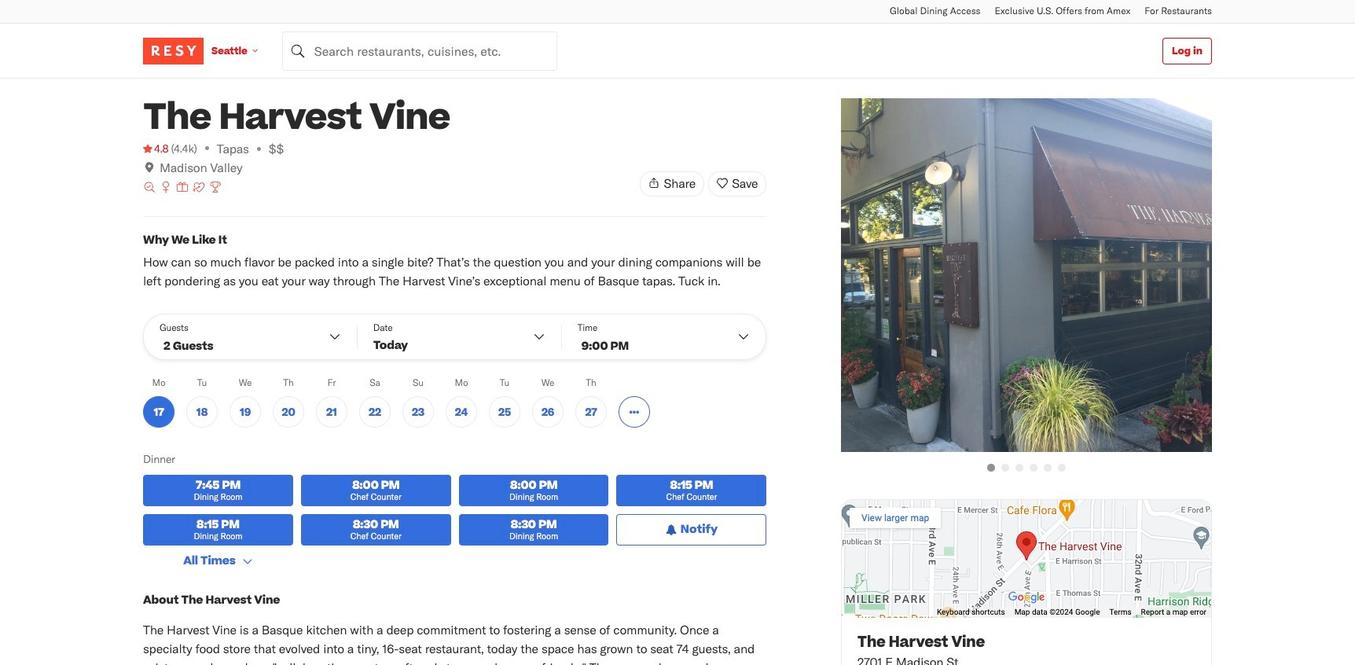 Task type: describe. For each thing, give the bounding box(es) containing it.
Search restaurants, cuisines, etc. text field
[[282, 31, 557, 70]]



Task type: vqa. For each thing, say whether or not it's contained in the screenshot.
4.4 out of 5 stars image
no



Task type: locate. For each thing, give the bounding box(es) containing it.
None field
[[282, 31, 557, 70]]

4.8 out of 5 stars image
[[143, 141, 169, 156]]



